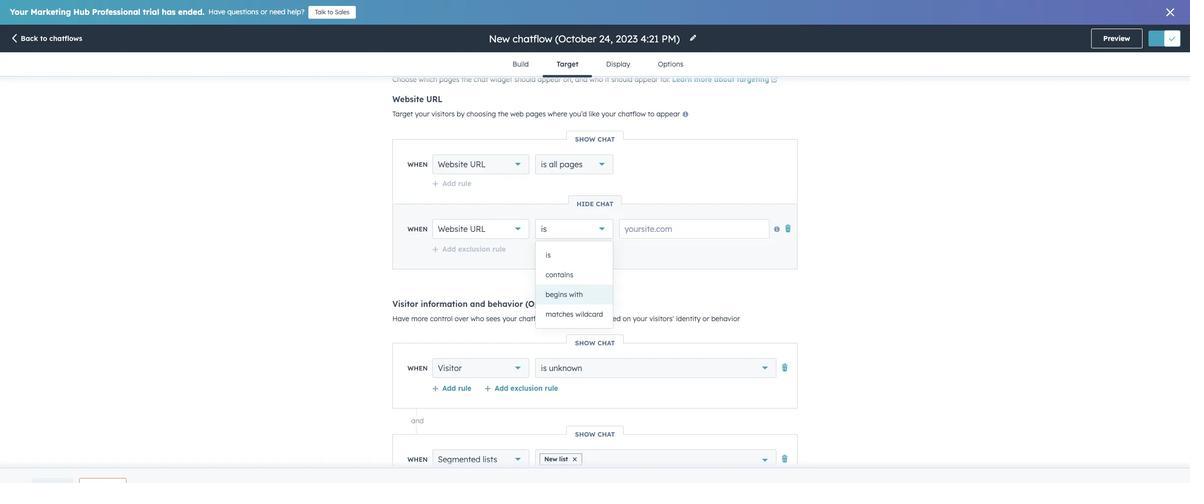 Task type: describe. For each thing, give the bounding box(es) containing it.
trial
[[143, 7, 159, 17]]

is all pages
[[541, 160, 583, 170]]

is inside 'is all pages' popup button
[[541, 160, 547, 170]]

appear left on,
[[538, 75, 561, 84]]

which
[[419, 75, 437, 84]]

1 vertical spatial close image
[[573, 458, 577, 462]]

1 vertical spatial add exclusion rule button
[[484, 385, 558, 393]]

web
[[510, 110, 524, 119]]

on
[[623, 315, 631, 324]]

1 vertical spatial chatflow
[[519, 315, 547, 324]]

new
[[544, 456, 558, 464]]

with
[[569, 291, 583, 300]]

1 vertical spatial or
[[703, 315, 709, 324]]

about
[[714, 75, 735, 84]]

to for back
[[40, 34, 47, 43]]

1 horizontal spatial and
[[470, 300, 485, 309]]

1 should from the left
[[514, 75, 536, 84]]

ended.
[[178, 7, 205, 17]]

is unknown button
[[536, 359, 777, 379]]

hide chat
[[577, 200, 614, 208]]

it
[[605, 75, 609, 84]]

pages for which
[[439, 75, 460, 84]]

marketing
[[31, 7, 71, 17]]

targeting
[[737, 75, 769, 84]]

visitor information and  behavior (optional)
[[392, 300, 566, 309]]

display button
[[592, 52, 644, 76]]

0 vertical spatial exclusion
[[458, 245, 490, 254]]

chatflows
[[49, 34, 82, 43]]

1 horizontal spatial chatflow
[[618, 110, 646, 119]]

show chat for visitor
[[575, 340, 615, 347]]

show chat link for website url
[[567, 135, 623, 143]]

2 should from the left
[[611, 75, 633, 84]]

matches wildcard
[[546, 310, 603, 319]]

on,
[[563, 75, 573, 84]]

1 horizontal spatial have
[[392, 315, 409, 324]]

target button
[[543, 52, 592, 77]]

visitor button
[[433, 359, 530, 379]]

your right on
[[633, 315, 648, 324]]

1 vertical spatial who
[[471, 315, 484, 324]]

or inside your marketing hub professional trial has ended. have questions or need help?
[[261, 7, 267, 16]]

segmented lists
[[438, 455, 497, 465]]

appear left "for."
[[635, 75, 658, 84]]

add for website url add rule button
[[442, 179, 456, 188]]

website url button for is all pages
[[433, 155, 530, 174]]

over
[[455, 315, 469, 324]]

navigation containing build
[[499, 52, 697, 77]]

have more control over who sees your chatflow by adding rules based on your visitors' identity or behavior
[[392, 315, 740, 324]]

options button
[[644, 52, 697, 76]]

show chat link for visitor
[[567, 340, 623, 347]]

choose
[[392, 75, 417, 84]]

visitor for visitor information and  behavior (optional)
[[392, 300, 418, 309]]

0 vertical spatial website url
[[392, 94, 443, 104]]

is inside is dropdown button
[[541, 224, 547, 234]]

matches wildcard button
[[536, 305, 613, 325]]

0 vertical spatial add exclusion rule
[[442, 245, 506, 254]]

url for is all pages
[[470, 160, 486, 170]]

hub
[[73, 7, 90, 17]]

widget
[[490, 75, 512, 84]]

learn
[[672, 75, 692, 84]]

hide
[[577, 200, 594, 208]]

control
[[430, 315, 453, 324]]

adding
[[559, 315, 582, 324]]

0 vertical spatial the
[[461, 75, 472, 84]]

options
[[658, 60, 684, 69]]

appear down "for."
[[657, 110, 680, 119]]

1 vertical spatial by
[[549, 315, 557, 324]]

back
[[21, 34, 38, 43]]

is unknown
[[541, 364, 582, 374]]

your
[[10, 7, 28, 17]]

information
[[421, 300, 468, 309]]

target for target
[[557, 60, 579, 69]]

all
[[549, 160, 558, 170]]

sales
[[335, 8, 350, 16]]

add for "add exclusion rule" button to the bottom
[[495, 385, 508, 393]]

chat
[[474, 75, 488, 84]]

segmented
[[438, 455, 481, 465]]

is all pages button
[[536, 155, 613, 174]]

matches
[[546, 310, 574, 319]]

is button
[[536, 246, 613, 265]]

yoursite.com text field
[[619, 219, 770, 239]]

choose which pages the chat widget should appear on, and who it should appear for.
[[392, 75, 672, 84]]

learn more about targeting
[[672, 75, 769, 84]]

is button
[[536, 219, 613, 239]]

to for talk
[[327, 8, 333, 16]]

talk
[[315, 8, 326, 16]]

1 vertical spatial pages
[[526, 110, 546, 119]]

add rule for website url
[[442, 179, 472, 188]]

begins with button
[[536, 285, 613, 305]]

0 vertical spatial behavior
[[488, 300, 523, 309]]

your right the sees
[[503, 315, 517, 324]]

link opens in a new window image
[[771, 77, 778, 84]]

2 horizontal spatial to
[[648, 110, 655, 119]]

talk to sales button
[[309, 6, 356, 19]]

where
[[548, 110, 567, 119]]

build button
[[499, 52, 543, 76]]

learn more about targeting link
[[672, 75, 780, 87]]

contains
[[546, 271, 573, 280]]



Task type: locate. For each thing, give the bounding box(es) containing it.
url
[[426, 94, 443, 104], [470, 160, 486, 170], [470, 224, 486, 234]]

1 vertical spatial the
[[498, 110, 508, 119]]

pages
[[439, 75, 460, 84], [526, 110, 546, 119], [560, 160, 583, 170]]

1 horizontal spatial the
[[498, 110, 508, 119]]

2 show chat from the top
[[575, 340, 615, 347]]

display
[[606, 60, 630, 69]]

link opens in a new window image
[[771, 75, 778, 87]]

target for target your visitors by choosing the web pages where you'd like your chatflow to appear
[[392, 110, 413, 119]]

1 horizontal spatial behavior
[[711, 315, 740, 324]]

is
[[541, 160, 547, 170], [541, 224, 547, 234], [546, 251, 551, 260], [541, 364, 547, 374]]

1 add rule button from the top
[[432, 179, 472, 188]]

is inside is button
[[546, 251, 551, 260]]

1 show chat from the top
[[575, 135, 615, 143]]

wildcard
[[576, 310, 603, 319]]

add exclusion rule
[[442, 245, 506, 254], [495, 385, 558, 393]]

choosing
[[467, 110, 496, 119]]

more for have
[[411, 315, 428, 324]]

2 horizontal spatial pages
[[560, 160, 583, 170]]

target
[[557, 60, 579, 69], [392, 110, 413, 119]]

the left chat
[[461, 75, 472, 84]]

list box containing is
[[536, 242, 613, 329]]

0 vertical spatial have
[[208, 7, 225, 16]]

show chat link
[[567, 135, 623, 143], [567, 340, 623, 347], [567, 431, 623, 439]]

0 horizontal spatial target
[[392, 110, 413, 119]]

0 vertical spatial website url button
[[433, 155, 530, 174]]

url for is
[[470, 224, 486, 234]]

1 vertical spatial add exclusion rule
[[495, 385, 558, 393]]

back to chatflows button
[[10, 33, 82, 45]]

your
[[415, 110, 430, 119], [602, 110, 616, 119], [503, 315, 517, 324], [633, 315, 648, 324]]

0 vertical spatial who
[[590, 75, 603, 84]]

add rule
[[442, 179, 472, 188], [442, 385, 472, 393]]

build
[[513, 60, 529, 69]]

website url for is
[[438, 224, 486, 234]]

0 vertical spatial website
[[392, 94, 424, 104]]

0 vertical spatial to
[[327, 8, 333, 16]]

lists
[[483, 455, 497, 465]]

list
[[559, 456, 568, 464]]

website url for is all pages
[[438, 160, 486, 170]]

for.
[[660, 75, 670, 84]]

more for learn
[[694, 75, 712, 84]]

2 vertical spatial url
[[470, 224, 486, 234]]

by
[[457, 110, 465, 119], [549, 315, 557, 324]]

2 vertical spatial pages
[[560, 160, 583, 170]]

chat for third show chat link from the top
[[598, 431, 615, 439]]

1 vertical spatial website
[[438, 160, 468, 170]]

1 vertical spatial add rule
[[442, 385, 472, 393]]

chatflow down (optional)
[[519, 315, 547, 324]]

3 show from the top
[[575, 431, 596, 439]]

visitors'
[[649, 315, 674, 324]]

the left web
[[498, 110, 508, 119]]

visitor for visitor
[[438, 364, 462, 374]]

close image
[[1167, 8, 1174, 16], [573, 458, 577, 462]]

target up on,
[[557, 60, 579, 69]]

rule
[[458, 179, 472, 188], [492, 245, 506, 254], [458, 385, 472, 393], [545, 385, 558, 393]]

professional
[[92, 7, 140, 17]]

behavior right identity
[[711, 315, 740, 324]]

sees
[[486, 315, 501, 324]]

1 vertical spatial show chat
[[575, 340, 615, 347]]

back to chatflows
[[21, 34, 82, 43]]

3 when from the top
[[408, 365, 428, 373]]

add
[[442, 179, 456, 188], [442, 245, 456, 254], [442, 385, 456, 393], [495, 385, 508, 393]]

visitor inside popup button
[[438, 364, 462, 374]]

or left need
[[261, 7, 267, 16]]

visitors
[[432, 110, 455, 119]]

1 vertical spatial behavior
[[711, 315, 740, 324]]

target down choose
[[392, 110, 413, 119]]

website
[[392, 94, 424, 104], [438, 160, 468, 170], [438, 224, 468, 234]]

like
[[589, 110, 600, 119]]

0 horizontal spatial who
[[471, 315, 484, 324]]

1 vertical spatial website url button
[[433, 219, 530, 239]]

1 horizontal spatial to
[[327, 8, 333, 16]]

exclusion
[[458, 245, 490, 254], [511, 385, 543, 393]]

talk to sales
[[315, 8, 350, 16]]

pages inside 'is all pages' popup button
[[560, 160, 583, 170]]

to inside button
[[40, 34, 47, 43]]

1 vertical spatial and
[[470, 300, 485, 309]]

is inside the is unknown popup button
[[541, 364, 547, 374]]

1 vertical spatial visitor
[[438, 364, 462, 374]]

2 vertical spatial to
[[648, 110, 655, 119]]

0 horizontal spatial close image
[[573, 458, 577, 462]]

1 horizontal spatial target
[[557, 60, 579, 69]]

chatflow
[[618, 110, 646, 119], [519, 315, 547, 324]]

rules
[[584, 315, 599, 324]]

and
[[575, 75, 588, 84], [470, 300, 485, 309], [411, 417, 424, 426]]

chat for visitor show chat link
[[598, 340, 615, 347]]

show chat
[[575, 135, 615, 143], [575, 340, 615, 347], [575, 431, 615, 439]]

have left control
[[392, 315, 409, 324]]

1 horizontal spatial pages
[[526, 110, 546, 119]]

2 vertical spatial and
[[411, 417, 424, 426]]

0 horizontal spatial behavior
[[488, 300, 523, 309]]

0 vertical spatial target
[[557, 60, 579, 69]]

1 vertical spatial to
[[40, 34, 47, 43]]

0 vertical spatial by
[[457, 110, 465, 119]]

behavior
[[488, 300, 523, 309], [711, 315, 740, 324]]

1 show chat link from the top
[[567, 135, 623, 143]]

who
[[590, 75, 603, 84], [471, 315, 484, 324]]

1 vertical spatial add rule button
[[432, 385, 472, 393]]

0 horizontal spatial more
[[411, 315, 428, 324]]

0 horizontal spatial exclusion
[[458, 245, 490, 254]]

1 horizontal spatial who
[[590, 75, 603, 84]]

show for visitor
[[575, 340, 596, 347]]

0 vertical spatial show chat link
[[567, 135, 623, 143]]

2 show from the top
[[575, 340, 596, 347]]

add rule button
[[432, 179, 472, 188], [432, 385, 472, 393]]

need
[[269, 7, 285, 16]]

behavior up the sees
[[488, 300, 523, 309]]

0 vertical spatial add rule
[[442, 179, 472, 188]]

1 horizontal spatial by
[[549, 315, 557, 324]]

0 vertical spatial url
[[426, 94, 443, 104]]

website for is
[[438, 224, 468, 234]]

based
[[601, 315, 621, 324]]

0 horizontal spatial and
[[411, 417, 424, 426]]

list box
[[536, 242, 613, 329]]

unknown
[[549, 364, 582, 374]]

1 vertical spatial website url
[[438, 160, 486, 170]]

2 when from the top
[[408, 225, 428, 233]]

the
[[461, 75, 472, 84], [498, 110, 508, 119]]

appear
[[538, 75, 561, 84], [635, 75, 658, 84], [657, 110, 680, 119]]

visitor
[[392, 300, 418, 309], [438, 364, 462, 374]]

should right it
[[611, 75, 633, 84]]

is left all on the top of the page
[[541, 160, 547, 170]]

help?
[[287, 7, 305, 16]]

None field
[[488, 32, 683, 45], [585, 450, 592, 470], [488, 32, 683, 45], [585, 450, 592, 470]]

1 show from the top
[[575, 135, 596, 143]]

0 vertical spatial chatflow
[[618, 110, 646, 119]]

or
[[261, 7, 267, 16], [703, 315, 709, 324]]

target your visitors by choosing the web pages where you'd like your chatflow to appear
[[392, 110, 682, 119]]

show chat link down like
[[567, 135, 623, 143]]

should down the build
[[514, 75, 536, 84]]

more left control
[[411, 315, 428, 324]]

1 vertical spatial show chat link
[[567, 340, 623, 347]]

more right learn
[[694, 75, 712, 84]]

2 vertical spatial website url
[[438, 224, 486, 234]]

0 horizontal spatial by
[[457, 110, 465, 119]]

add rule for visitor
[[442, 385, 472, 393]]

1 vertical spatial exclusion
[[511, 385, 543, 393]]

pages right all on the top of the page
[[560, 160, 583, 170]]

0 horizontal spatial pages
[[439, 75, 460, 84]]

0 horizontal spatial the
[[461, 75, 472, 84]]

4 when from the top
[[408, 456, 428, 464]]

segmented lists button
[[433, 450, 530, 470]]

by down (optional)
[[549, 315, 557, 324]]

1 horizontal spatial should
[[611, 75, 633, 84]]

2 add rule from the top
[[442, 385, 472, 393]]

0 vertical spatial visitor
[[392, 300, 418, 309]]

your left visitors
[[415, 110, 430, 119]]

2 vertical spatial show chat
[[575, 431, 615, 439]]

0 horizontal spatial have
[[208, 7, 225, 16]]

have inside your marketing hub professional trial has ended. have questions or need help?
[[208, 7, 225, 16]]

preview
[[1104, 34, 1130, 43]]

1 add rule from the top
[[442, 179, 472, 188]]

show chat link down rules
[[567, 340, 623, 347]]

0 vertical spatial and
[[575, 75, 588, 84]]

who down visitor information and  behavior (optional)
[[471, 315, 484, 324]]

show for website url
[[575, 135, 596, 143]]

more
[[694, 75, 712, 84], [411, 315, 428, 324]]

2 vertical spatial show
[[575, 431, 596, 439]]

1 horizontal spatial close image
[[1167, 8, 1174, 16]]

your marketing hub professional trial has ended. have questions or need help?
[[10, 7, 305, 17]]

pages for all
[[560, 160, 583, 170]]

1 vertical spatial show
[[575, 340, 596, 347]]

2 vertical spatial show chat link
[[567, 431, 623, 439]]

has
[[162, 7, 176, 17]]

identity
[[676, 315, 701, 324]]

0 horizontal spatial should
[[514, 75, 536, 84]]

1 horizontal spatial or
[[703, 315, 709, 324]]

by right visitors
[[457, 110, 465, 119]]

0 vertical spatial add rule button
[[432, 179, 472, 188]]

website for is all pages
[[438, 160, 468, 170]]

is up is button
[[541, 224, 547, 234]]

when
[[408, 161, 428, 169], [408, 225, 428, 233], [408, 365, 428, 373], [408, 456, 428, 464]]

your right like
[[602, 110, 616, 119]]

2 website url button from the top
[[433, 219, 530, 239]]

1 horizontal spatial more
[[694, 75, 712, 84]]

begins with
[[546, 291, 583, 300]]

you'd
[[569, 110, 587, 119]]

navigation
[[499, 52, 697, 77]]

1 website url button from the top
[[433, 155, 530, 174]]

have right 'ended.'
[[208, 7, 225, 16]]

target inside "button"
[[557, 60, 579, 69]]

0 vertical spatial close image
[[1167, 8, 1174, 16]]

add exclusion rule button
[[432, 245, 506, 254], [484, 385, 558, 393]]

1 when from the top
[[408, 161, 428, 169]]

0 vertical spatial show chat
[[575, 135, 615, 143]]

3 show chat link from the top
[[567, 431, 623, 439]]

show
[[575, 135, 596, 143], [575, 340, 596, 347], [575, 431, 596, 439]]

new list
[[544, 456, 568, 464]]

chat for hide chat link
[[596, 200, 614, 208]]

show chat for website url
[[575, 135, 615, 143]]

chatflow right like
[[618, 110, 646, 119]]

show chat link up list
[[567, 431, 623, 439]]

2 add rule button from the top
[[432, 385, 472, 393]]

website url button for is
[[433, 219, 530, 239]]

contains button
[[536, 265, 613, 285]]

2 vertical spatial website
[[438, 224, 468, 234]]

pages right which
[[439, 75, 460, 84]]

2 horizontal spatial and
[[575, 75, 588, 84]]

1 vertical spatial url
[[470, 160, 486, 170]]

add for add rule button for visitor
[[442, 385, 456, 393]]

1 vertical spatial more
[[411, 315, 428, 324]]

1 vertical spatial target
[[392, 110, 413, 119]]

0 vertical spatial add exclusion rule button
[[432, 245, 506, 254]]

to
[[327, 8, 333, 16], [40, 34, 47, 43], [648, 110, 655, 119]]

chat for show chat link associated with website url
[[598, 135, 615, 143]]

0 vertical spatial more
[[694, 75, 712, 84]]

0 vertical spatial pages
[[439, 75, 460, 84]]

add rule button for website url
[[432, 179, 472, 188]]

1 horizontal spatial exclusion
[[511, 385, 543, 393]]

add rule button for visitor
[[432, 385, 472, 393]]

0 vertical spatial or
[[261, 7, 267, 16]]

0 horizontal spatial or
[[261, 7, 267, 16]]

is up contains
[[546, 251, 551, 260]]

is left unknown
[[541, 364, 547, 374]]

pages right web
[[526, 110, 546, 119]]

2 show chat link from the top
[[567, 340, 623, 347]]

begins
[[546, 291, 567, 300]]

0 vertical spatial show
[[575, 135, 596, 143]]

hide chat link
[[569, 200, 622, 208]]

1 vertical spatial have
[[392, 315, 409, 324]]

chat
[[598, 135, 615, 143], [596, 200, 614, 208], [598, 340, 615, 347], [598, 431, 615, 439]]

0 horizontal spatial chatflow
[[519, 315, 547, 324]]

(optional)
[[525, 300, 566, 309]]

add for top "add exclusion rule" button
[[442, 245, 456, 254]]

who left it
[[590, 75, 603, 84]]

preview button
[[1091, 29, 1143, 48]]

questions
[[227, 7, 259, 16]]

or right identity
[[703, 315, 709, 324]]

3 show chat from the top
[[575, 431, 615, 439]]

0 horizontal spatial visitor
[[392, 300, 418, 309]]

0 horizontal spatial to
[[40, 34, 47, 43]]

1 horizontal spatial visitor
[[438, 364, 462, 374]]

to inside button
[[327, 8, 333, 16]]



Task type: vqa. For each thing, say whether or not it's contained in the screenshot.
date to the right
no



